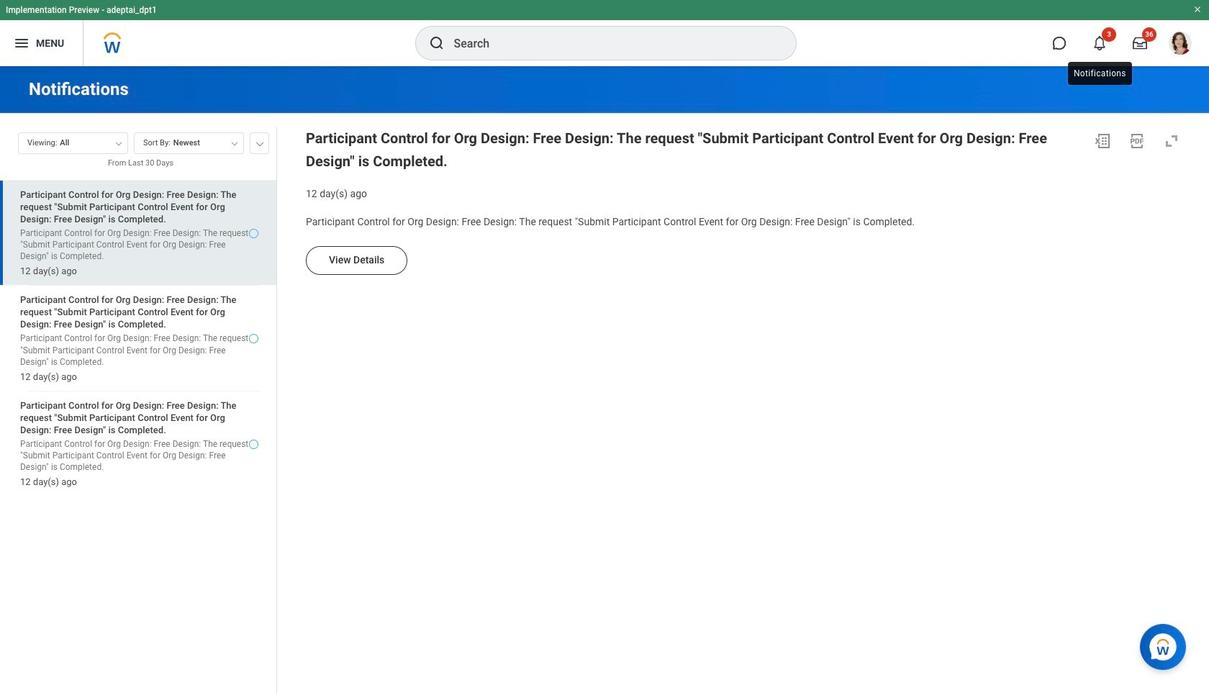 Task type: vqa. For each thing, say whether or not it's contained in the screenshot.
Benefits image
no



Task type: describe. For each thing, give the bounding box(es) containing it.
notifications large image
[[1093, 36, 1107, 50]]

view printable version (pdf) image
[[1129, 132, 1146, 150]]

mark read image
[[249, 440, 258, 449]]

2 mark read image from the top
[[249, 334, 258, 344]]

inbox large image
[[1133, 36, 1147, 50]]

close environment banner image
[[1193, 5, 1202, 14]]

justify image
[[13, 35, 30, 52]]



Task type: locate. For each thing, give the bounding box(es) containing it.
profile logan mcneil image
[[1169, 32, 1192, 58]]

mark read image
[[249, 229, 258, 238], [249, 334, 258, 344]]

tab panel
[[0, 126, 276, 693]]

search image
[[428, 35, 445, 52]]

inbox items list box
[[0, 180, 276, 693]]

1 vertical spatial mark read image
[[249, 334, 258, 344]]

fullscreen image
[[1163, 132, 1180, 150]]

export to excel image
[[1094, 132, 1111, 150]]

Search Workday  search field
[[454, 27, 766, 59]]

1 mark read image from the top
[[249, 229, 258, 238]]

banner
[[0, 0, 1209, 66]]

region
[[306, 127, 1186, 201]]

more image
[[256, 139, 264, 146]]

tooltip
[[1065, 59, 1135, 88]]

main content
[[0, 66, 1209, 693]]

0 vertical spatial mark read image
[[249, 229, 258, 238]]



